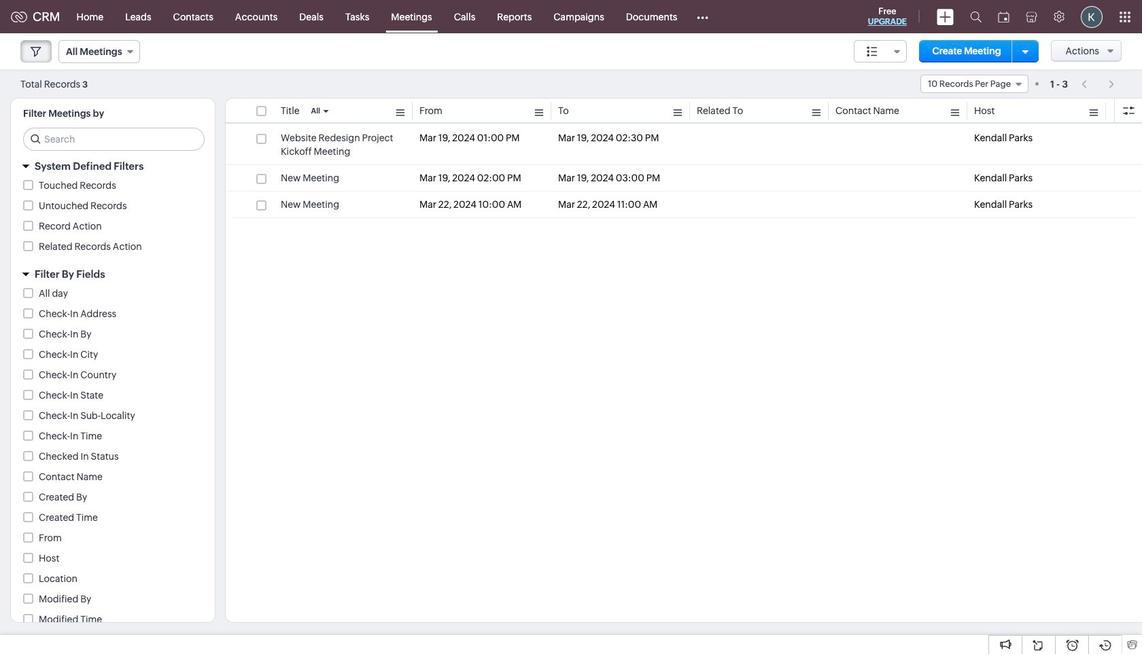 Task type: vqa. For each thing, say whether or not it's contained in the screenshot.
Create Menu element
yes



Task type: describe. For each thing, give the bounding box(es) containing it.
calendar image
[[998, 11, 1009, 22]]

size image
[[867, 46, 877, 58]]

profile image
[[1081, 6, 1103, 28]]

none field size
[[854, 40, 907, 63]]

search image
[[970, 11, 982, 22]]

Other Modules field
[[688, 6, 717, 28]]

search element
[[962, 0, 990, 33]]

Search text field
[[24, 128, 204, 150]]

create menu element
[[929, 0, 962, 33]]



Task type: locate. For each thing, give the bounding box(es) containing it.
None field
[[58, 40, 140, 63], [854, 40, 907, 63], [920, 75, 1029, 93], [58, 40, 140, 63], [920, 75, 1029, 93]]

row group
[[226, 125, 1142, 218]]

create menu image
[[937, 8, 954, 25]]

navigation
[[1075, 74, 1122, 94]]

profile element
[[1073, 0, 1111, 33]]

logo image
[[11, 11, 27, 22]]



